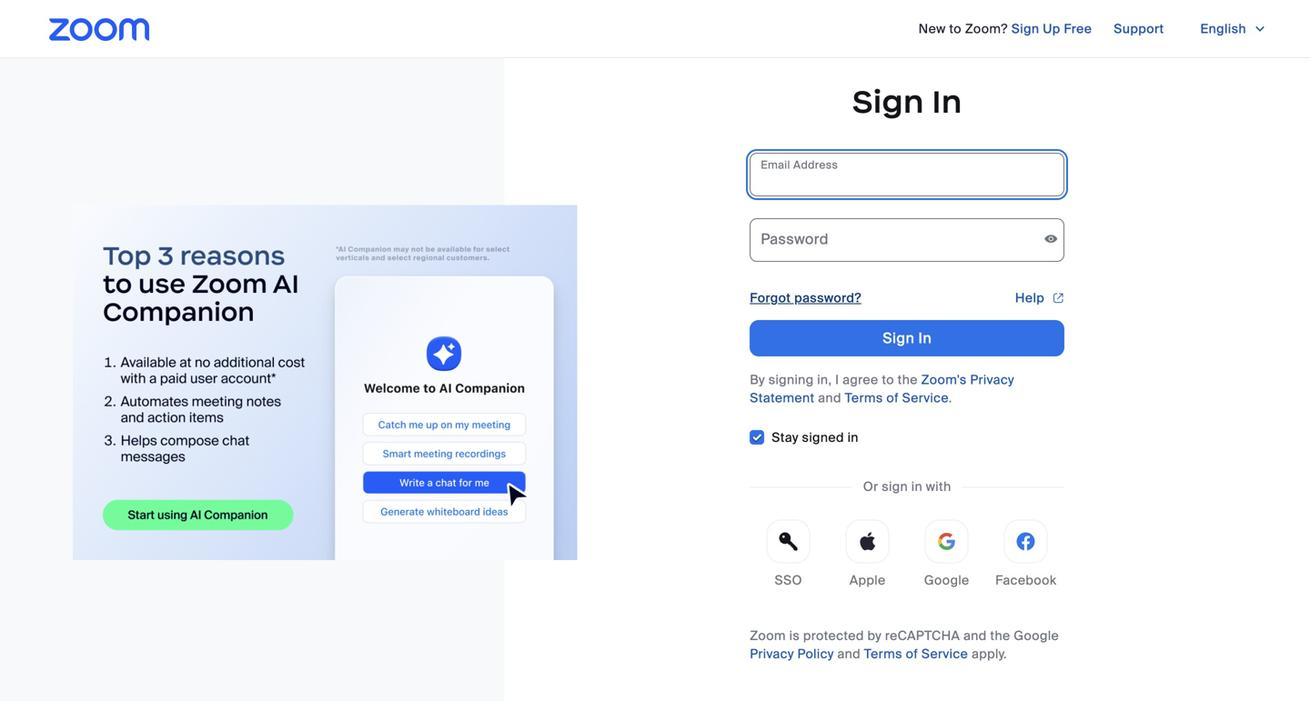 Task type: locate. For each thing, give the bounding box(es) containing it.
1 horizontal spatial to
[[949, 20, 962, 37]]

0 vertical spatial sign in
[[852, 82, 962, 121]]

0 horizontal spatial google
[[924, 572, 970, 589]]

help
[[1015, 290, 1045, 307]]

the up apply. on the bottom of the page
[[990, 628, 1011, 645]]

0 vertical spatial and
[[818, 390, 842, 407]]

to
[[949, 20, 962, 37], [882, 372, 894, 389]]

forgot
[[750, 290, 791, 307]]

sign
[[1012, 20, 1040, 37], [852, 82, 924, 121], [883, 329, 915, 348]]

in left with
[[912, 479, 923, 495]]

down image
[[1254, 20, 1267, 38]]

sign up email address email field
[[852, 82, 924, 121]]

0 vertical spatial terms of service link
[[845, 390, 949, 407]]

privacy down zoom
[[750, 646, 794, 663]]

the inside zoom is protected by recaptcha and the google privacy policy and terms of service apply.
[[990, 628, 1011, 645]]

signed
[[802, 429, 844, 446]]

1 vertical spatial the
[[990, 628, 1011, 645]]

new to zoom? sign up free
[[919, 20, 1092, 37]]

0 vertical spatial privacy
[[970, 372, 1015, 389]]

terms of service link down "agree" at the bottom
[[845, 390, 949, 407]]

1 horizontal spatial the
[[990, 628, 1011, 645]]

sign left up
[[1012, 20, 1040, 37]]

in up zoom's
[[919, 329, 932, 348]]

privacy right zoom's
[[970, 372, 1015, 389]]

0 vertical spatial the
[[898, 372, 918, 389]]

statement
[[750, 390, 815, 407]]

0 vertical spatial sign
[[1012, 20, 1040, 37]]

in right signed
[[848, 429, 859, 446]]

1 vertical spatial to
[[882, 372, 894, 389]]

google inside zoom is protected by recaptcha and the google privacy policy and terms of service apply.
[[1014, 628, 1059, 645]]

1 horizontal spatial of
[[906, 646, 918, 663]]

sign in
[[852, 82, 962, 121], [883, 329, 932, 348]]

google down facebook on the right
[[1014, 628, 1059, 645]]

sign inside button
[[883, 329, 915, 348]]

password
[[761, 230, 829, 249]]

0 horizontal spatial of
[[887, 390, 899, 407]]

and
[[818, 390, 842, 407], [964, 628, 987, 645], [838, 646, 861, 663]]

service
[[902, 390, 949, 407], [922, 646, 968, 663]]

in down new on the right top
[[932, 82, 962, 121]]

google
[[924, 572, 970, 589], [1014, 628, 1059, 645]]

Email Address email field
[[750, 153, 1065, 197]]

in for sign
[[912, 479, 923, 495]]

terms of service link for by
[[864, 646, 968, 663]]

service down recaptcha
[[922, 646, 968, 663]]

1 vertical spatial google
[[1014, 628, 1059, 645]]

the
[[898, 372, 918, 389], [990, 628, 1011, 645]]

Password password field
[[750, 218, 1065, 262]]

the for and
[[990, 628, 1011, 645]]

forgot password?
[[750, 290, 862, 307]]

sso button
[[750, 520, 827, 598]]

zoom?
[[965, 20, 1008, 37]]

recaptcha
[[885, 628, 960, 645]]

english button
[[1186, 15, 1281, 44]]

0 vertical spatial terms
[[845, 390, 883, 407]]

1 horizontal spatial in
[[912, 479, 923, 495]]

1 vertical spatial in
[[912, 479, 923, 495]]

privacy inside zoom is protected by recaptcha and the google privacy policy and terms of service apply.
[[750, 646, 794, 663]]

free
[[1064, 20, 1092, 37]]

and up apply. on the bottom of the page
[[964, 628, 987, 645]]

address
[[794, 158, 838, 172]]

and down protected
[[838, 646, 861, 663]]

google inside button
[[924, 572, 970, 589]]

1 vertical spatial terms of service link
[[864, 646, 968, 663]]

1 vertical spatial sign in
[[883, 329, 932, 348]]

stay
[[772, 429, 799, 446]]

by
[[868, 628, 882, 645]]

in
[[848, 429, 859, 446], [912, 479, 923, 495]]

zoom logo image
[[49, 18, 149, 41]]

terms of service link for service
[[845, 390, 949, 407]]

1 vertical spatial in
[[919, 329, 932, 348]]

terms down the by
[[864, 646, 903, 663]]

sign in button
[[750, 320, 1065, 357]]

and terms of service .
[[815, 390, 952, 407]]

terms
[[845, 390, 883, 407], [864, 646, 903, 663]]

start using zoom ai companion image
[[73, 205, 577, 560]]

terms down "agree" at the bottom
[[845, 390, 883, 407]]

to right new on the right top
[[949, 20, 962, 37]]

to up and terms of service .
[[882, 372, 894, 389]]

0 vertical spatial in
[[932, 82, 962, 121]]

password?
[[794, 290, 862, 307]]

1 vertical spatial of
[[906, 646, 918, 663]]

the up and terms of service .
[[898, 372, 918, 389]]

0 horizontal spatial privacy
[[750, 646, 794, 663]]

1 vertical spatial privacy
[[750, 646, 794, 663]]

service down zoom's
[[902, 390, 949, 407]]

1 horizontal spatial privacy
[[970, 372, 1015, 389]]

terms of service link down recaptcha
[[864, 646, 968, 663]]

the for to
[[898, 372, 918, 389]]

sign up zoom's privacy statement link
[[883, 329, 915, 348]]

or sign in with
[[863, 479, 951, 495]]

and down in,
[[818, 390, 842, 407]]

sign
[[882, 479, 908, 495]]

google up recaptcha
[[924, 572, 970, 589]]

privacy inside the zoom's privacy statement
[[970, 372, 1015, 389]]

0 vertical spatial google
[[924, 572, 970, 589]]

privacy policy link
[[750, 646, 834, 663]]

of inside zoom is protected by recaptcha and the google privacy policy and terms of service apply.
[[906, 646, 918, 663]]

0 horizontal spatial in
[[848, 429, 859, 446]]

1 vertical spatial terms
[[864, 646, 903, 663]]

in for signed
[[848, 429, 859, 446]]

1 vertical spatial and
[[964, 628, 987, 645]]

0 vertical spatial in
[[848, 429, 859, 446]]

1 horizontal spatial google
[[1014, 628, 1059, 645]]

0 horizontal spatial to
[[882, 372, 894, 389]]

of
[[887, 390, 899, 407], [906, 646, 918, 663]]

with
[[926, 479, 951, 495]]

terms of service link
[[845, 390, 949, 407], [864, 646, 968, 663]]

0 horizontal spatial the
[[898, 372, 918, 389]]

.
[[949, 390, 952, 407]]

in
[[932, 82, 962, 121], [919, 329, 932, 348]]

sign in up zoom's
[[883, 329, 932, 348]]

sign up free button
[[1012, 15, 1092, 44]]

privacy
[[970, 372, 1015, 389], [750, 646, 794, 663]]

2 vertical spatial sign
[[883, 329, 915, 348]]

or
[[863, 479, 879, 495]]

new
[[919, 20, 946, 37]]

1 vertical spatial service
[[922, 646, 968, 663]]

sign in up email address email field
[[852, 82, 962, 121]]



Task type: describe. For each thing, give the bounding box(es) containing it.
sign in inside button
[[883, 329, 932, 348]]

1 vertical spatial sign
[[852, 82, 924, 121]]

2 vertical spatial and
[[838, 646, 861, 663]]

up
[[1043, 20, 1061, 37]]

0 vertical spatial to
[[949, 20, 962, 37]]

apple image
[[859, 533, 877, 551]]

facebook button
[[987, 520, 1065, 598]]

google button
[[908, 520, 986, 598]]

is
[[789, 628, 800, 645]]

apple
[[850, 572, 886, 589]]

facebook
[[996, 572, 1057, 589]]

0 vertical spatial of
[[887, 390, 899, 407]]

sso
[[775, 572, 802, 589]]

by signing in, i agree to the
[[750, 372, 921, 389]]

email
[[761, 158, 791, 172]]

window new image
[[1052, 289, 1065, 308]]

by
[[750, 372, 765, 389]]

terms inside zoom is protected by recaptcha and the google privacy policy and terms of service apply.
[[864, 646, 903, 663]]

support link
[[1114, 15, 1164, 44]]

zoom
[[750, 628, 786, 645]]

apply.
[[972, 646, 1007, 663]]

english
[[1201, 20, 1247, 37]]

forgot password? button
[[750, 289, 862, 308]]

i
[[835, 372, 839, 389]]

apple button
[[829, 520, 906, 598]]

agree
[[843, 372, 879, 389]]

email address
[[761, 158, 838, 172]]

stay signed in
[[772, 429, 859, 446]]

0 vertical spatial service
[[902, 390, 949, 407]]

zoom's
[[921, 372, 967, 389]]

in,
[[817, 372, 832, 389]]

zoom is protected by recaptcha and the google privacy policy and terms of service apply.
[[750, 628, 1059, 663]]

service inside zoom is protected by recaptcha and the google privacy policy and terms of service apply.
[[922, 646, 968, 663]]

zoom's privacy statement
[[750, 372, 1015, 407]]

policy
[[798, 646, 834, 663]]

in inside button
[[919, 329, 932, 348]]

help button
[[1015, 284, 1065, 313]]

support
[[1114, 20, 1164, 37]]

protected
[[803, 628, 864, 645]]

signing
[[769, 372, 814, 389]]

zoom's privacy statement link
[[750, 372, 1015, 407]]



Task type: vqa. For each thing, say whether or not it's contained in the screenshot.
no
no



